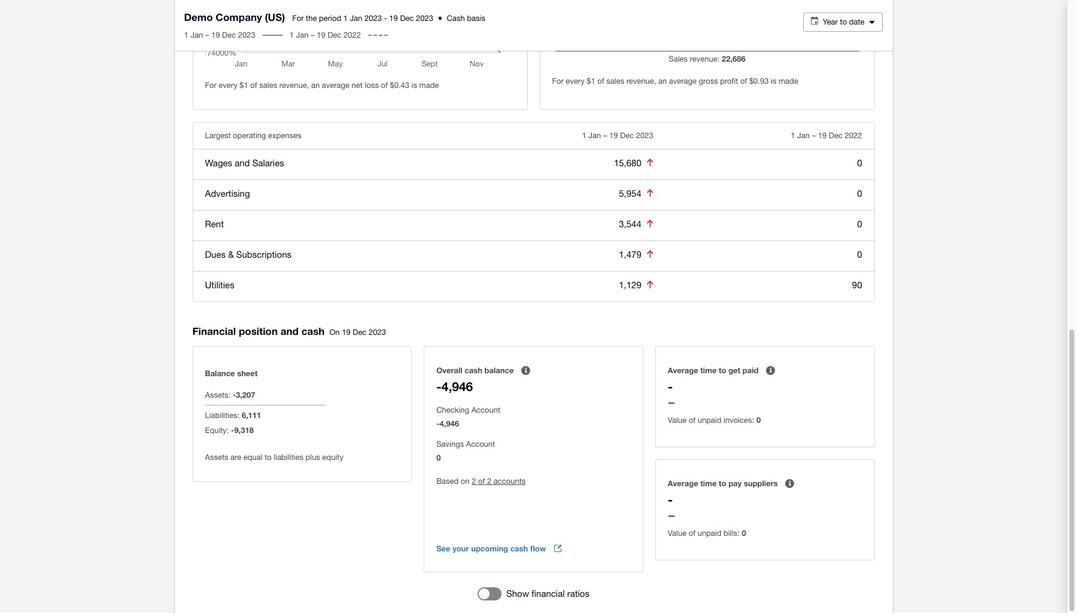 Task type: vqa. For each thing, say whether or not it's contained in the screenshot.


Task type: describe. For each thing, give the bounding box(es) containing it.
wages and salaries
[[205, 158, 284, 168]]

based
[[437, 478, 459, 486]]

2022 for largest operating expenses
[[845, 131, 863, 140]]

$1 for of sales revenue, an average gross profit of
[[587, 76, 596, 85]]

basis
[[467, 14, 486, 23]]

operating
[[233, 131, 266, 140]]

for for for every $1 of sales revenue, an average net loss of $0.43 is made
[[205, 81, 217, 90]]

date
[[850, 17, 865, 26]]

1 jan – 19 dec 2023 inside the largest operating expenses element
[[582, 131, 654, 140]]

revenue
[[690, 54, 718, 63]]

subscriptions
[[236, 249, 292, 260]]

is for $0.93
[[771, 76, 777, 85]]

22,686
[[722, 54, 746, 63]]

dec inside financial position and cash on 19 dec 2023
[[353, 328, 367, 337]]

to right equal
[[265, 454, 272, 463]]

year to date
[[823, 17, 865, 26]]

0 link for 1,479
[[858, 249, 863, 260]]

average for net
[[322, 81, 350, 90]]

demo
[[184, 11, 213, 23]]

0 link for 3,544
[[858, 219, 863, 229]]

financial position and cash on 19 dec 2023
[[193, 325, 386, 338]]

flow
[[531, 545, 546, 554]]

rent
[[205, 219, 224, 229]]

2023 down company
[[238, 31, 256, 40]]

an for net
[[311, 81, 320, 90]]

time for pay
[[701, 479, 717, 489]]

- down average time to get paid
[[668, 380, 673, 395]]

assets: -3,207
[[205, 391, 255, 400]]

0 inside the savings account 0 based on 2 of 2 accounts
[[437, 454, 441, 463]]

1 2 from the left
[[472, 478, 476, 486]]

$1 for of sales revenue, an average net loss of
[[240, 81, 248, 90]]

demo company (us)
[[184, 11, 285, 23]]

4,946 inside checking account -4,946
[[440, 419, 459, 429]]

and inside the largest operating expenses element
[[235, 158, 250, 168]]

for for for every $1 of sales revenue, an average gross profit of $0.93 is made
[[553, 76, 564, 85]]

invoices:
[[724, 416, 755, 425]]

overall cash balance
[[437, 366, 514, 376]]

see
[[437, 545, 451, 554]]

wages
[[205, 158, 232, 168]]

2023 left cash
[[416, 14, 434, 23]]

- inside liabilities: 6,111 equity: -9,318
[[231, 426, 234, 436]]

assets are equal to liabilities plus equity
[[205, 454, 344, 463]]

salaries
[[253, 158, 284, 168]]

overall
[[437, 366, 463, 376]]

2023 inside financial position and cash on 19 dec 2023
[[369, 328, 386, 337]]

average time to pay suppliers
[[668, 479, 778, 489]]

90
[[853, 280, 863, 290]]

cash
[[447, 14, 465, 23]]

more information image
[[514, 359, 538, 383]]

unpaid for pay
[[698, 530, 722, 539]]

for for for the period 1 jan 2023 - 19 dec 2023  ●  cash basis
[[292, 14, 304, 23]]

- right period
[[384, 14, 387, 23]]

show financial ratios
[[507, 590, 590, 600]]

more information image for average time to pay suppliers
[[778, 472, 802, 496]]

3,207
[[236, 391, 255, 400]]

on
[[461, 478, 470, 486]]

net
[[352, 81, 363, 90]]

average for average time to get paid
[[668, 366, 699, 376]]

3,544
[[619, 219, 642, 229]]

savings
[[437, 440, 464, 449]]

cash for and
[[302, 325, 325, 338]]

loss
[[365, 81, 379, 90]]

is for $0.43
[[412, 81, 417, 90]]

dues & subscriptions
[[205, 249, 292, 260]]

1,129
[[619, 280, 642, 290]]

5,954 link
[[619, 189, 642, 199]]

upcoming
[[471, 545, 509, 554]]

$0.93
[[750, 76, 769, 85]]

2022 for 1 jan
[[344, 31, 361, 40]]

negative sentiment image for 3,544
[[647, 220, 654, 228]]

on
[[330, 328, 340, 337]]

time for get
[[701, 366, 717, 376]]

1 jan – 19 dec 2022 for 1 jan
[[290, 31, 361, 40]]

accounts
[[494, 478, 526, 486]]

15,680
[[614, 158, 642, 168]]

savings account 0 based on 2 of 2 accounts
[[437, 440, 526, 486]]

of inside value of unpaid bills: 0
[[689, 530, 696, 539]]

1 jan – 19 dec 2022 for largest operating expenses
[[791, 131, 863, 140]]

for every $1 of sales revenue, an average gross profit of $0.93 is made
[[553, 76, 799, 85]]

negative sentiment image for 5,954
[[647, 189, 654, 197]]

bills:
[[724, 530, 740, 539]]

balance
[[485, 366, 514, 376]]

expenses
[[268, 131, 302, 140]]

largest
[[205, 131, 231, 140]]

are
[[231, 454, 241, 463]]

- up value of unpaid bills: 0
[[668, 493, 673, 508]]

made for for every $1 of sales revenue, an average net loss of $0.43 is made
[[420, 81, 439, 90]]

show
[[507, 590, 530, 600]]

0 link for 15,680
[[858, 158, 863, 168]]

the
[[306, 14, 317, 23]]

3,544 link
[[619, 219, 642, 229]]

2023 right period
[[365, 14, 382, 23]]

every for of sales revenue, an average gross profit of
[[566, 76, 585, 85]]

value for average time to pay suppliers
[[668, 530, 687, 539]]

- down overall
[[437, 380, 442, 395]]

6,111
[[242, 411, 261, 421]]

account for based
[[466, 440, 495, 449]]

company
[[216, 11, 262, 23]]

:
[[718, 54, 720, 63]]

year
[[823, 17, 838, 26]]

9,318
[[234, 426, 254, 436]]



Task type: locate. For each thing, give the bounding box(es) containing it.
2 right on
[[472, 478, 476, 486]]

position
[[239, 325, 278, 338]]

1 horizontal spatial is
[[771, 76, 777, 85]]

0 vertical spatial value
[[668, 416, 687, 425]]

every for of sales revenue, an average net loss of
[[219, 81, 238, 90]]

2 vertical spatial negative sentiment image
[[647, 281, 654, 289]]

dec
[[400, 14, 414, 23], [222, 31, 236, 40], [328, 31, 342, 40], [621, 131, 634, 140], [829, 131, 843, 140], [353, 328, 367, 337]]

your
[[453, 545, 469, 554]]

2 average from the top
[[668, 479, 699, 489]]

more information image right pay
[[778, 472, 802, 496]]

is right $0.93
[[771, 76, 777, 85]]

1 horizontal spatial for
[[292, 14, 304, 23]]

0 horizontal spatial for
[[205, 81, 217, 90]]

0 vertical spatial average
[[668, 366, 699, 376]]

0 horizontal spatial is
[[412, 81, 417, 90]]

0 vertical spatial negative sentiment image
[[647, 220, 654, 228]]

value inside value of unpaid invoices: 0
[[668, 416, 687, 425]]

cash right overall
[[465, 366, 483, 376]]

0 vertical spatial 1 jan – 19 dec 2023
[[184, 31, 256, 40]]

1 jan – 19 dec 2022
[[290, 31, 361, 40], [791, 131, 863, 140]]

ratios
[[568, 590, 590, 600]]

liabilities: 6,111 equity: -9,318
[[205, 411, 261, 436]]

cash inside button
[[511, 545, 528, 554]]

1 vertical spatial cash
[[465, 366, 483, 376]]

0 vertical spatial cash
[[302, 325, 325, 338]]

negative sentiment image for 1,479
[[647, 250, 654, 258]]

4,946 down overall
[[442, 380, 473, 395]]

1 average from the top
[[668, 366, 699, 376]]

2 negative sentiment image from the top
[[647, 189, 654, 197]]

2 negative sentiment image from the top
[[647, 250, 654, 258]]

1 vertical spatial time
[[701, 479, 717, 489]]

pay
[[729, 479, 742, 489]]

for every $1 of sales revenue, an average net loss of $0.43 is made
[[205, 81, 439, 90]]

average for gross
[[669, 76, 697, 85]]

0 horizontal spatial cash
[[302, 325, 325, 338]]

2023 inside the largest operating expenses element
[[637, 131, 654, 140]]

0 horizontal spatial 1 jan – 19 dec 2022
[[290, 31, 361, 40]]

$1
[[587, 76, 596, 85], [240, 81, 248, 90]]

1 negative sentiment image from the top
[[647, 220, 654, 228]]

2022 inside the largest operating expenses element
[[845, 131, 863, 140]]

1 0 link from the top
[[858, 158, 863, 168]]

to right year
[[841, 17, 848, 26]]

0 vertical spatial negative sentiment image
[[647, 159, 654, 167]]

2 unpaid from the top
[[698, 530, 722, 539]]

negative sentiment image for 1,129
[[647, 281, 654, 289]]

0 vertical spatial time
[[701, 366, 717, 376]]

and right wages at top left
[[235, 158, 250, 168]]

1 negative sentiment image from the top
[[647, 159, 654, 167]]

largest operating expenses
[[205, 131, 302, 140]]

0 vertical spatial more information image
[[759, 359, 783, 383]]

sales for of sales revenue, an average net loss of
[[260, 81, 277, 90]]

- right assets:
[[233, 391, 236, 400]]

unpaid inside value of unpaid bills: 0
[[698, 530, 722, 539]]

(us)
[[265, 11, 285, 23]]

1 vertical spatial 2022
[[845, 131, 863, 140]]

1,479
[[619, 250, 642, 260]]

checking account -4,946
[[437, 406, 501, 429]]

0 horizontal spatial every
[[219, 81, 238, 90]]

to left get
[[719, 366, 727, 376]]

3 0 link from the top
[[858, 219, 863, 229]]

1 unpaid from the top
[[698, 416, 722, 425]]

year to date button
[[804, 13, 884, 32]]

0 horizontal spatial 2
[[472, 478, 476, 486]]

2 horizontal spatial for
[[553, 76, 564, 85]]

$0.43
[[390, 81, 410, 90]]

1 vertical spatial unpaid
[[698, 530, 722, 539]]

and right position
[[281, 325, 299, 338]]

an left gross
[[659, 76, 667, 85]]

plus
[[306, 454, 320, 463]]

4,946 down checking
[[440, 419, 459, 429]]

balance
[[205, 369, 235, 379]]

account inside checking account -4,946
[[472, 406, 501, 415]]

sales
[[607, 76, 625, 85], [260, 81, 277, 90]]

value
[[668, 416, 687, 425], [668, 530, 687, 539]]

see your upcoming cash flow
[[437, 545, 546, 554]]

2 2 from the left
[[487, 478, 492, 486]]

90 link
[[853, 280, 863, 290]]

assets
[[205, 454, 228, 463]]

largest operating expenses element
[[193, 122, 875, 302]]

-4,946
[[437, 380, 473, 395]]

is
[[771, 76, 777, 85], [412, 81, 417, 90]]

cash for upcoming
[[511, 545, 528, 554]]

revenue, for of sales revenue, an average gross profit of
[[627, 76, 657, 85]]

1 vertical spatial negative sentiment image
[[647, 189, 654, 197]]

is right $0.43
[[412, 81, 417, 90]]

to left pay
[[719, 479, 727, 489]]

5,954
[[619, 189, 642, 199]]

value of unpaid invoices: 0
[[668, 416, 761, 425]]

equity:
[[205, 427, 229, 436]]

2023 right on
[[369, 328, 386, 337]]

1 horizontal spatial made
[[779, 76, 799, 85]]

negative sentiment image
[[647, 159, 654, 167], [647, 189, 654, 197]]

balance sheet
[[205, 369, 258, 379]]

time left get
[[701, 366, 717, 376]]

1 vertical spatial 1 jan – 19 dec 2023
[[582, 131, 654, 140]]

paid
[[743, 366, 759, 376]]

average
[[669, 76, 697, 85], [322, 81, 350, 90]]

1 vertical spatial more information image
[[778, 472, 802, 496]]

1 vertical spatial 1 jan – 19 dec 2022
[[791, 131, 863, 140]]

1,129 link
[[619, 280, 642, 290]]

19
[[389, 14, 398, 23], [211, 31, 220, 40], [317, 31, 326, 40], [610, 131, 618, 140], [819, 131, 827, 140], [342, 328, 351, 337]]

an left net
[[311, 81, 320, 90]]

1 horizontal spatial 2
[[487, 478, 492, 486]]

1 value from the top
[[668, 416, 687, 425]]

made
[[779, 76, 799, 85], [420, 81, 439, 90]]

1 jan – 19 dec 2023
[[184, 31, 256, 40], [582, 131, 654, 140]]

average left get
[[668, 366, 699, 376]]

average left net
[[322, 81, 350, 90]]

1 vertical spatial average
[[668, 479, 699, 489]]

negative sentiment image right 1,129 link
[[647, 281, 654, 289]]

- down checking
[[437, 419, 440, 429]]

unpaid for get
[[698, 416, 722, 425]]

1 horizontal spatial sales
[[607, 76, 625, 85]]

gross
[[699, 76, 719, 85]]

2 vertical spatial cash
[[511, 545, 528, 554]]

get
[[729, 366, 741, 376]]

0 link
[[858, 158, 863, 168], [858, 188, 863, 199], [858, 219, 863, 229], [858, 249, 863, 260]]

an
[[659, 76, 667, 85], [311, 81, 320, 90]]

19 inside financial position and cash on 19 dec 2023
[[342, 328, 351, 337]]

more information image
[[759, 359, 783, 383], [778, 472, 802, 496]]

4 0 link from the top
[[858, 249, 863, 260]]

&
[[228, 249, 234, 260]]

- right equity:
[[231, 426, 234, 436]]

1 horizontal spatial 2022
[[845, 131, 863, 140]]

see your upcoming cash flow button
[[427, 537, 573, 561]]

0 horizontal spatial and
[[235, 158, 250, 168]]

equal
[[244, 454, 263, 463]]

1 vertical spatial account
[[466, 440, 495, 449]]

2 left accounts
[[487, 478, 492, 486]]

an for gross
[[659, 76, 667, 85]]

sales for of sales revenue, an average gross profit of
[[607, 76, 625, 85]]

profit
[[721, 76, 739, 85]]

financial
[[532, 590, 565, 600]]

0 vertical spatial 2022
[[344, 31, 361, 40]]

made right $0.93
[[779, 76, 799, 85]]

value for average time to get paid
[[668, 416, 687, 425]]

1 vertical spatial 4,946
[[440, 419, 459, 429]]

to inside popup button
[[841, 17, 848, 26]]

more information image right get
[[759, 359, 783, 383]]

revenue, for of sales revenue, an average net loss of
[[280, 81, 309, 90]]

1 vertical spatial negative sentiment image
[[647, 250, 654, 258]]

financial
[[193, 325, 236, 338]]

sheet
[[237, 369, 258, 379]]

period
[[319, 14, 341, 23]]

account inside the savings account 0 based on 2 of 2 accounts
[[466, 440, 495, 449]]

equity
[[323, 454, 344, 463]]

0 horizontal spatial 1 jan – 19 dec 2023
[[184, 31, 256, 40]]

1 vertical spatial and
[[281, 325, 299, 338]]

3 negative sentiment image from the top
[[647, 281, 654, 289]]

cash
[[302, 325, 325, 338], [465, 366, 483, 376], [511, 545, 528, 554]]

0 link for 5,954
[[858, 188, 863, 199]]

2 value from the top
[[668, 530, 687, 539]]

every
[[566, 76, 585, 85], [219, 81, 238, 90]]

liabilities
[[274, 454, 304, 463]]

time left pay
[[701, 479, 717, 489]]

0 vertical spatial unpaid
[[698, 416, 722, 425]]

sales revenue : 22,686
[[669, 54, 746, 63]]

jan
[[350, 14, 363, 23], [191, 31, 203, 40], [296, 31, 309, 40], [589, 131, 602, 140], [798, 131, 810, 140]]

0 vertical spatial and
[[235, 158, 250, 168]]

made for for every $1 of sales revenue, an average gross profit of $0.93 is made
[[779, 76, 799, 85]]

0 vertical spatial 1 jan – 19 dec 2022
[[290, 31, 361, 40]]

2023 up 15,680
[[637, 131, 654, 140]]

average down sales
[[669, 76, 697, 85]]

account
[[472, 406, 501, 415], [466, 440, 495, 449]]

1 time from the top
[[701, 366, 717, 376]]

negative sentiment image right 15,680 link
[[647, 159, 654, 167]]

15,680 link
[[614, 158, 642, 168]]

1 jan – 19 dec 2023 up 15,680 link
[[582, 131, 654, 140]]

1 horizontal spatial average
[[669, 76, 697, 85]]

0 horizontal spatial sales
[[260, 81, 277, 90]]

- inside checking account -4,946
[[437, 419, 440, 429]]

1 horizontal spatial revenue,
[[627, 76, 657, 85]]

1 jan – 19 dec 2022 inside the largest operating expenses element
[[791, 131, 863, 140]]

0 horizontal spatial an
[[311, 81, 320, 90]]

average left pay
[[668, 479, 699, 489]]

0 vertical spatial 4,946
[[442, 380, 473, 395]]

0 horizontal spatial average
[[322, 81, 350, 90]]

1 horizontal spatial an
[[659, 76, 667, 85]]

2023
[[365, 14, 382, 23], [416, 14, 434, 23], [238, 31, 256, 40], [637, 131, 654, 140], [369, 328, 386, 337]]

2 horizontal spatial cash
[[511, 545, 528, 554]]

sales
[[669, 54, 688, 63]]

unpaid left bills:
[[698, 530, 722, 539]]

0 horizontal spatial 2022
[[344, 31, 361, 40]]

time
[[701, 366, 717, 376], [701, 479, 717, 489]]

1 horizontal spatial cash
[[465, 366, 483, 376]]

average time to get paid
[[668, 366, 759, 376]]

of inside the savings account 0 based on 2 of 2 accounts
[[479, 478, 485, 486]]

unpaid left 'invoices:'
[[698, 416, 722, 425]]

average for average time to pay suppliers
[[668, 479, 699, 489]]

1 horizontal spatial every
[[566, 76, 585, 85]]

suppliers
[[744, 479, 778, 489]]

checking
[[437, 406, 470, 415]]

1 horizontal spatial $1
[[587, 76, 596, 85]]

account down checking account -4,946
[[466, 440, 495, 449]]

1 vertical spatial value
[[668, 530, 687, 539]]

account for 4,946
[[472, 406, 501, 415]]

negative sentiment image right 5,954
[[647, 189, 654, 197]]

0 horizontal spatial revenue,
[[280, 81, 309, 90]]

advertising
[[205, 188, 250, 199]]

unpaid inside value of unpaid invoices: 0
[[698, 416, 722, 425]]

made right $0.43
[[420, 81, 439, 90]]

2 of 2 accounts button
[[472, 475, 526, 489]]

negative sentiment image for 15,680
[[647, 159, 654, 167]]

2 time from the top
[[701, 479, 717, 489]]

more information image for average time to get paid
[[759, 359, 783, 383]]

negative sentiment image
[[647, 220, 654, 228], [647, 250, 654, 258], [647, 281, 654, 289]]

1,479 link
[[619, 250, 642, 260]]

value inside value of unpaid bills: 0
[[668, 530, 687, 539]]

of inside value of unpaid invoices: 0
[[689, 416, 696, 425]]

for the period 1 jan 2023 - 19 dec 2023  ●  cash basis
[[292, 14, 486, 23]]

0 vertical spatial account
[[472, 406, 501, 415]]

1 horizontal spatial 1 jan – 19 dec 2022
[[791, 131, 863, 140]]

account right checking
[[472, 406, 501, 415]]

1 jan – 19 dec 2023 down demo company (us)
[[184, 31, 256, 40]]

0 horizontal spatial $1
[[240, 81, 248, 90]]

average
[[668, 366, 699, 376], [668, 479, 699, 489]]

1 horizontal spatial 1 jan – 19 dec 2023
[[582, 131, 654, 140]]

0 horizontal spatial made
[[420, 81, 439, 90]]

negative sentiment image right 1,479 link
[[647, 250, 654, 258]]

cash left the flow
[[511, 545, 528, 554]]

assets:
[[205, 391, 231, 400]]

–
[[205, 31, 209, 40], [311, 31, 315, 40], [604, 131, 608, 140], [813, 131, 816, 140]]

utilities
[[205, 280, 235, 290]]

unpaid
[[698, 416, 722, 425], [698, 530, 722, 539]]

negative sentiment image right 3,544 link
[[647, 220, 654, 228]]

1 horizontal spatial and
[[281, 325, 299, 338]]

2 0 link from the top
[[858, 188, 863, 199]]

cash left on
[[302, 325, 325, 338]]

liabilities:
[[205, 412, 240, 421]]



